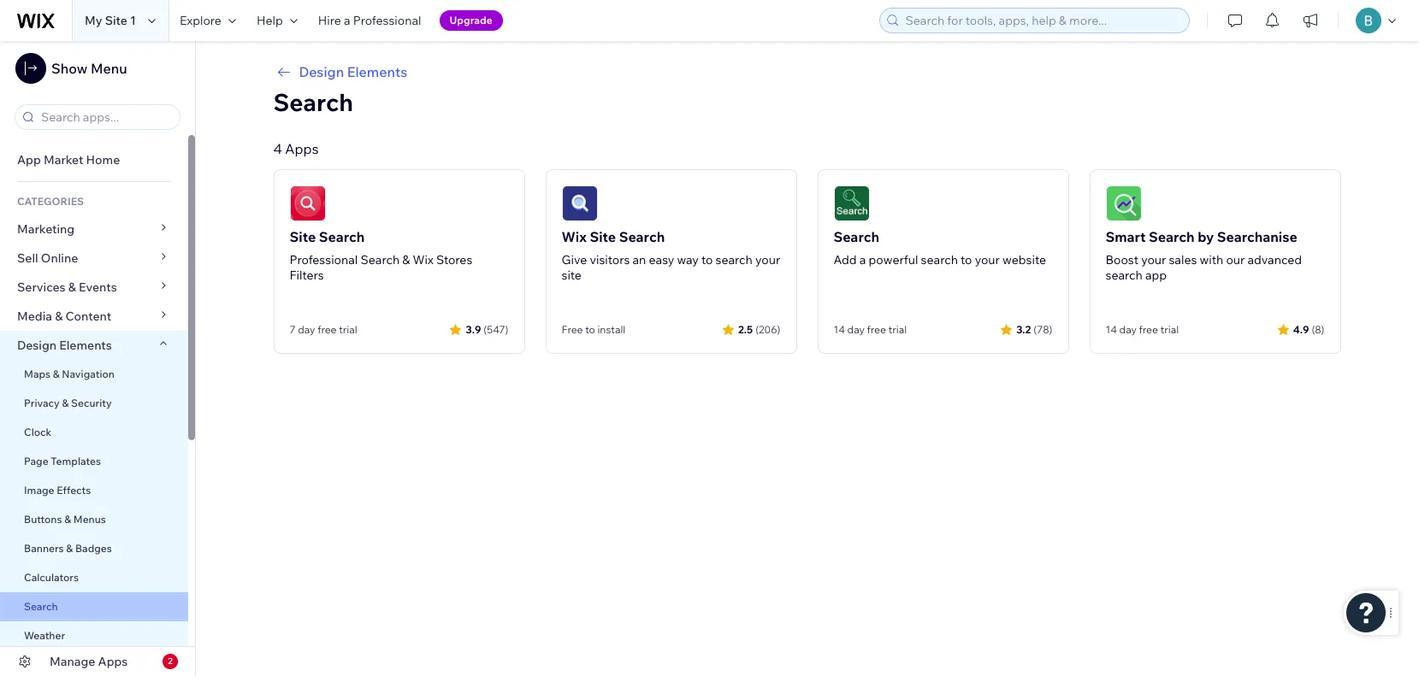 Task type: locate. For each thing, give the bounding box(es) containing it.
wix site search give visitors an easy way to search your site
[[562, 228, 780, 283]]

an
[[633, 252, 646, 268]]

design elements
[[299, 63, 407, 80], [17, 338, 112, 353]]

1 trial from the left
[[339, 323, 357, 336]]

1 horizontal spatial site
[[290, 228, 316, 246]]

search down site search logo
[[319, 228, 365, 246]]

search right powerful
[[921, 252, 958, 268]]

free for a
[[867, 323, 886, 336]]

app market home link
[[0, 145, 188, 175]]

site down site search logo
[[290, 228, 316, 246]]

day for professional
[[298, 323, 315, 336]]

design inside sidebar element
[[17, 338, 57, 353]]

& inside privacy & security link
[[62, 397, 69, 410]]

1
[[130, 13, 136, 28]]

media & content
[[17, 309, 111, 324]]

1 horizontal spatial design elements
[[299, 63, 407, 80]]

& left stores at the top
[[402, 252, 410, 268]]

0 horizontal spatial your
[[755, 252, 780, 268]]

1 horizontal spatial search
[[921, 252, 958, 268]]

14 day free trial down app
[[1106, 323, 1179, 336]]

site search professional search & wix stores filters
[[290, 228, 473, 283]]

give
[[562, 252, 587, 268]]

a right "hire"
[[344, 13, 350, 28]]

free for by
[[1139, 323, 1158, 336]]

free down app
[[1139, 323, 1158, 336]]

navigation
[[62, 368, 115, 381]]

free to install
[[562, 323, 626, 336]]

to right free
[[585, 323, 595, 336]]

0 horizontal spatial apps
[[98, 655, 128, 670]]

0 horizontal spatial day
[[298, 323, 315, 336]]

1 horizontal spatial your
[[975, 252, 1000, 268]]

2 free from the left
[[867, 323, 886, 336]]

show menu
[[51, 60, 127, 77]]

trial
[[339, 323, 357, 336], [889, 323, 907, 336], [1161, 323, 1179, 336]]

1 vertical spatial wix
[[413, 252, 434, 268]]

sell online link
[[0, 244, 188, 273]]

free
[[562, 323, 583, 336]]

online
[[41, 251, 78, 266]]

wix
[[562, 228, 587, 246], [413, 252, 434, 268]]

0 horizontal spatial 14 day free trial
[[834, 323, 907, 336]]

show
[[51, 60, 88, 77]]

search inside smart search by searchanise boost your sales with our advanced search app
[[1149, 228, 1195, 246]]

1 horizontal spatial 14 day free trial
[[1106, 323, 1179, 336]]

image effects link
[[0, 477, 188, 506]]

0 horizontal spatial design
[[17, 338, 57, 353]]

1 vertical spatial apps
[[98, 655, 128, 670]]

my
[[85, 13, 102, 28]]

professional
[[353, 13, 421, 28], [290, 252, 358, 268]]

search up 'an'
[[619, 228, 665, 246]]

your left sales
[[1141, 252, 1166, 268]]

wix up give
[[562, 228, 587, 246]]

your up (206) on the right
[[755, 252, 780, 268]]

2 14 from the left
[[1106, 323, 1117, 336]]

apps inside sidebar element
[[98, 655, 128, 670]]

1 horizontal spatial 14
[[1106, 323, 1117, 336]]

2 horizontal spatial free
[[1139, 323, 1158, 336]]

1 free from the left
[[318, 323, 337, 336]]

& inside services & events link
[[68, 280, 76, 295]]

with
[[1200, 252, 1224, 268]]

1 vertical spatial professional
[[290, 252, 358, 268]]

search up weather
[[24, 601, 58, 613]]

1 your from the left
[[755, 252, 780, 268]]

apps for 4 apps
[[285, 140, 319, 157]]

security
[[71, 397, 112, 410]]

2 horizontal spatial search
[[1106, 268, 1143, 283]]

& left badges
[[66, 542, 73, 555]]

0 vertical spatial apps
[[285, 140, 319, 157]]

help button
[[246, 0, 308, 41]]

to left "website"
[[961, 252, 972, 268]]

free
[[318, 323, 337, 336], [867, 323, 886, 336], [1139, 323, 1158, 336]]

templates
[[51, 455, 101, 468]]

searchanise
[[1217, 228, 1298, 246]]

0 horizontal spatial wix
[[413, 252, 434, 268]]

marketing
[[17, 222, 75, 237]]

14 down add
[[834, 323, 845, 336]]

& inside buttons & menus link
[[64, 513, 71, 526]]

& inside maps & navigation link
[[53, 368, 60, 381]]

your
[[755, 252, 780, 268], [975, 252, 1000, 268], [1141, 252, 1166, 268]]

0 horizontal spatial 14
[[834, 323, 845, 336]]

3 free from the left
[[1139, 323, 1158, 336]]

free down powerful
[[867, 323, 886, 336]]

search up 4 apps
[[273, 87, 353, 117]]

elements up navigation
[[59, 338, 112, 353]]

1 horizontal spatial apps
[[285, 140, 319, 157]]

1 14 day free trial from the left
[[834, 323, 907, 336]]

& left menus
[[64, 513, 71, 526]]

elements
[[347, 63, 407, 80], [59, 338, 112, 353]]

smart search by searchanise boost your sales with our advanced search app
[[1106, 228, 1302, 283]]

day down add
[[848, 323, 865, 336]]

menus
[[73, 513, 106, 526]]

0 vertical spatial professional
[[353, 13, 421, 28]]

search left app
[[1106, 268, 1143, 283]]

trial down powerful
[[889, 323, 907, 336]]

wix inside the site search professional search & wix stores filters
[[413, 252, 434, 268]]

by
[[1198, 228, 1214, 246]]

apps for manage apps
[[98, 655, 128, 670]]

1 day from the left
[[298, 323, 315, 336]]

search inside search add a powerful search to your website
[[834, 228, 880, 246]]

& left the 'events'
[[68, 280, 76, 295]]

14 right (78)
[[1106, 323, 1117, 336]]

a inside search add a powerful search to your website
[[860, 252, 866, 268]]

sales
[[1169, 252, 1197, 268]]

media
[[17, 309, 52, 324]]

2 14 day free trial from the left
[[1106, 323, 1179, 336]]

free right 7
[[318, 323, 337, 336]]

0 vertical spatial a
[[344, 13, 350, 28]]

buttons & menus
[[24, 513, 106, 526]]

professional for a
[[353, 13, 421, 28]]

professional inside hire a professional link
[[353, 13, 421, 28]]

weather
[[24, 630, 65, 643]]

14 for search
[[1106, 323, 1117, 336]]

design elements up maps & navigation
[[17, 338, 112, 353]]

1 horizontal spatial to
[[702, 252, 713, 268]]

1 vertical spatial a
[[860, 252, 866, 268]]

2 your from the left
[[975, 252, 1000, 268]]

trial right 7
[[339, 323, 357, 336]]

0 horizontal spatial trial
[[339, 323, 357, 336]]

to inside search add a powerful search to your website
[[961, 252, 972, 268]]

a
[[344, 13, 350, 28], [860, 252, 866, 268]]

design elements inside sidebar element
[[17, 338, 112, 353]]

boost
[[1106, 252, 1139, 268]]

design up "maps"
[[17, 338, 57, 353]]

search right way
[[716, 252, 753, 268]]

design
[[299, 63, 344, 80], [17, 338, 57, 353]]

website
[[1003, 252, 1046, 268]]

elements down hire a professional
[[347, 63, 407, 80]]

1 horizontal spatial elements
[[347, 63, 407, 80]]

2 horizontal spatial site
[[590, 228, 616, 246]]

2.5
[[738, 323, 753, 336]]

calculators link
[[0, 564, 188, 593]]

2 horizontal spatial trial
[[1161, 323, 1179, 336]]

2 trial from the left
[[889, 323, 907, 336]]

3 your from the left
[[1141, 252, 1166, 268]]

search up sales
[[1149, 228, 1195, 246]]

trial for professional
[[339, 323, 357, 336]]

2 horizontal spatial to
[[961, 252, 972, 268]]

elements inside sidebar element
[[59, 338, 112, 353]]

& right "maps"
[[53, 368, 60, 381]]

1 horizontal spatial day
[[848, 323, 865, 336]]

2 day from the left
[[848, 323, 865, 336]]

14 day free trial down powerful
[[834, 323, 907, 336]]

search
[[273, 87, 353, 117], [319, 228, 365, 246], [619, 228, 665, 246], [834, 228, 880, 246], [1149, 228, 1195, 246], [361, 252, 400, 268], [24, 601, 58, 613]]

wix left stores at the top
[[413, 252, 434, 268]]

professional down site search logo
[[290, 252, 358, 268]]

services & events
[[17, 280, 117, 295]]

marketing link
[[0, 215, 188, 244]]

site left 1
[[105, 13, 127, 28]]

0 vertical spatial wix
[[562, 228, 587, 246]]

page templates link
[[0, 447, 188, 477]]

& inside banners & badges link
[[66, 542, 73, 555]]

2 horizontal spatial day
[[1120, 323, 1137, 336]]

1 horizontal spatial a
[[860, 252, 866, 268]]

1 horizontal spatial free
[[867, 323, 886, 336]]

1 horizontal spatial wix
[[562, 228, 587, 246]]

site up visitors
[[590, 228, 616, 246]]

& right privacy
[[62, 397, 69, 410]]

1 vertical spatial design elements
[[17, 338, 112, 353]]

1 horizontal spatial design elements link
[[273, 62, 1341, 82]]

add
[[834, 252, 857, 268]]

0 horizontal spatial site
[[105, 13, 127, 28]]

image
[[24, 484, 54, 497]]

4
[[273, 140, 282, 157]]

Search for tools, apps, help & more... field
[[901, 9, 1184, 33]]

app
[[1146, 268, 1167, 283]]

1 horizontal spatial design
[[299, 63, 344, 80]]

Search apps... field
[[36, 105, 175, 129]]

1 14 from the left
[[834, 323, 845, 336]]

0 horizontal spatial free
[[318, 323, 337, 336]]

day right 7
[[298, 323, 315, 336]]

site search logo image
[[290, 186, 326, 222]]

0 horizontal spatial elements
[[59, 338, 112, 353]]

1 vertical spatial design
[[17, 338, 57, 353]]

trial down app
[[1161, 323, 1179, 336]]

hire
[[318, 13, 341, 28]]

0 horizontal spatial search
[[716, 252, 753, 268]]

& for navigation
[[53, 368, 60, 381]]

day down boost
[[1120, 323, 1137, 336]]

manage apps
[[50, 655, 128, 670]]

site inside wix site search give visitors an easy way to search your site
[[590, 228, 616, 246]]

3 day from the left
[[1120, 323, 1137, 336]]

a right add
[[860, 252, 866, 268]]

design elements down hire a professional
[[299, 63, 407, 80]]

0 horizontal spatial design elements
[[17, 338, 112, 353]]

2 horizontal spatial your
[[1141, 252, 1166, 268]]

search logo image
[[834, 186, 870, 222]]

design down "hire"
[[299, 63, 344, 80]]

1 vertical spatial elements
[[59, 338, 112, 353]]

categories
[[17, 195, 84, 208]]

apps down weather link
[[98, 655, 128, 670]]

1 horizontal spatial trial
[[889, 323, 907, 336]]

search inside smart search by searchanise boost your sales with our advanced search app
[[1106, 268, 1143, 283]]

professional inside the site search professional search & wix stores filters
[[290, 252, 358, 268]]

services
[[17, 280, 66, 295]]

1 vertical spatial design elements link
[[0, 331, 188, 360]]

& for menus
[[64, 513, 71, 526]]

14
[[834, 323, 845, 336], [1106, 323, 1117, 336]]

professional right "hire"
[[353, 13, 421, 28]]

14 for add
[[834, 323, 845, 336]]

site inside the site search professional search & wix stores filters
[[290, 228, 316, 246]]

to right way
[[702, 252, 713, 268]]

app market home
[[17, 152, 120, 168]]

0 horizontal spatial a
[[344, 13, 350, 28]]

search up add
[[834, 228, 880, 246]]

our
[[1226, 252, 1245, 268]]

apps right 4
[[285, 140, 319, 157]]

& for security
[[62, 397, 69, 410]]

privacy & security link
[[0, 389, 188, 418]]

help
[[257, 13, 283, 28]]

search inside search link
[[24, 601, 58, 613]]

your left "website"
[[975, 252, 1000, 268]]

to
[[702, 252, 713, 268], [961, 252, 972, 268], [585, 323, 595, 336]]

my site 1
[[85, 13, 136, 28]]

& inside media & content link
[[55, 309, 63, 324]]

& right the "media"
[[55, 309, 63, 324]]

day for a
[[848, 323, 865, 336]]

7 day free trial
[[290, 323, 357, 336]]

3 trial from the left
[[1161, 323, 1179, 336]]



Task type: vqa. For each thing, say whether or not it's contained in the screenshot.
right "– $3.00 yesterday"
no



Task type: describe. For each thing, give the bounding box(es) containing it.
& inside the site search professional search & wix stores filters
[[402, 252, 410, 268]]

clock link
[[0, 418, 188, 447]]

to inside wix site search give visitors an easy way to search your site
[[702, 252, 713, 268]]

your inside wix site search give visitors an easy way to search your site
[[755, 252, 780, 268]]

search link
[[0, 593, 188, 622]]

site for wix
[[590, 228, 616, 246]]

0 vertical spatial design elements
[[299, 63, 407, 80]]

search inside wix site search give visitors an easy way to search your site
[[716, 252, 753, 268]]

4 apps
[[273, 140, 319, 157]]

maps & navigation
[[24, 368, 115, 381]]

3.2 (78)
[[1017, 323, 1053, 336]]

0 horizontal spatial to
[[585, 323, 595, 336]]

upgrade
[[450, 14, 493, 27]]

day for by
[[1120, 323, 1137, 336]]

& for content
[[55, 309, 63, 324]]

(547)
[[484, 323, 509, 336]]

14 day free trial for add
[[834, 323, 907, 336]]

search left stores at the top
[[361, 252, 400, 268]]

upgrade button
[[439, 10, 503, 31]]

free for professional
[[318, 323, 337, 336]]

site
[[562, 268, 582, 283]]

page
[[24, 455, 48, 468]]

powerful
[[869, 252, 918, 268]]

trial for a
[[889, 323, 907, 336]]

your inside search add a powerful search to your website
[[975, 252, 1000, 268]]

sell
[[17, 251, 38, 266]]

14 day free trial for search
[[1106, 323, 1179, 336]]

wix site search logo image
[[562, 186, 598, 222]]

site for my
[[105, 13, 127, 28]]

your inside smart search by searchanise boost your sales with our advanced search app
[[1141, 252, 1166, 268]]

way
[[677, 252, 699, 268]]

& for events
[[68, 280, 76, 295]]

manage
[[50, 655, 95, 670]]

easy
[[649, 252, 674, 268]]

hire a professional link
[[308, 0, 432, 41]]

search add a powerful search to your website
[[834, 228, 1046, 268]]

3.9 (547)
[[466, 323, 509, 336]]

4.9
[[1293, 323, 1309, 336]]

3.2
[[1017, 323, 1031, 336]]

hire a professional
[[318, 13, 421, 28]]

clock
[[24, 426, 52, 439]]

sell online
[[17, 251, 78, 266]]

(78)
[[1034, 323, 1053, 336]]

trial for by
[[1161, 323, 1179, 336]]

banners & badges
[[24, 542, 112, 555]]

media & content link
[[0, 302, 188, 331]]

explore
[[180, 13, 221, 28]]

2.5 (206)
[[738, 323, 781, 336]]

events
[[79, 280, 117, 295]]

4.9 (8)
[[1293, 323, 1325, 336]]

image effects
[[24, 484, 91, 497]]

services & events link
[[0, 273, 188, 302]]

(8)
[[1312, 323, 1325, 336]]

menu
[[91, 60, 127, 77]]

& for badges
[[66, 542, 73, 555]]

wix inside wix site search give visitors an easy way to search your site
[[562, 228, 587, 246]]

visitors
[[590, 252, 630, 268]]

page templates
[[24, 455, 103, 468]]

install
[[598, 323, 626, 336]]

search inside wix site search give visitors an easy way to search your site
[[619, 228, 665, 246]]

0 vertical spatial elements
[[347, 63, 407, 80]]

smart search by searchanise logo image
[[1106, 186, 1142, 222]]

content
[[65, 309, 111, 324]]

maps & navigation link
[[0, 360, 188, 389]]

privacy & security
[[24, 397, 112, 410]]

banners & badges link
[[0, 535, 188, 564]]

buttons
[[24, 513, 62, 526]]

market
[[44, 152, 83, 168]]

badges
[[75, 542, 112, 555]]

calculators
[[24, 572, 79, 584]]

3.9
[[466, 323, 481, 336]]

privacy
[[24, 397, 60, 410]]

0 vertical spatial design elements link
[[273, 62, 1341, 82]]

effects
[[57, 484, 91, 497]]

0 vertical spatial design
[[299, 63, 344, 80]]

2
[[168, 656, 173, 667]]

smart
[[1106, 228, 1146, 246]]

filters
[[290, 268, 324, 283]]

app
[[17, 152, 41, 168]]

stores
[[436, 252, 473, 268]]

0 horizontal spatial design elements link
[[0, 331, 188, 360]]

search inside search add a powerful search to your website
[[921, 252, 958, 268]]

sidebar element
[[0, 41, 196, 677]]

professional for search
[[290, 252, 358, 268]]

maps
[[24, 368, 51, 381]]

buttons & menus link
[[0, 506, 188, 535]]

show menu button
[[15, 53, 127, 84]]

advanced
[[1248, 252, 1302, 268]]

home
[[86, 152, 120, 168]]

weather link
[[0, 622, 188, 651]]



